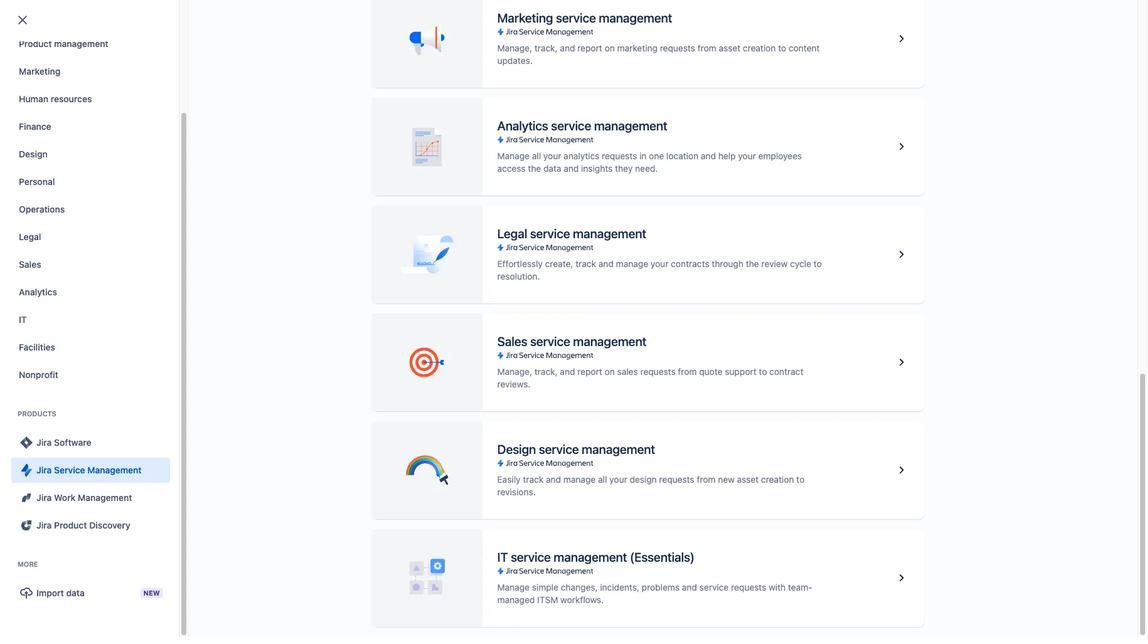 Task type: describe. For each thing, give the bounding box(es) containing it.
it service management (essentials) image
[[895, 571, 910, 587]]

analytics for analytics
[[19, 287, 57, 298]]

lead
[[654, 127, 674, 137]]

analytics service management
[[498, 119, 668, 133]]

primary element
[[8, 0, 909, 35]]

jira work management image
[[19, 491, 34, 506]]

lead button
[[649, 125, 689, 139]]

manage, for marketing
[[498, 43, 533, 53]]

(essentials)
[[630, 551, 695, 565]]

design
[[630, 475, 657, 485]]

to inside manage, track, and report on marketing requests from asset creation to content updates.
[[779, 43, 787, 53]]

service for sales
[[531, 335, 571, 349]]

0 horizontal spatial work
[[19, 11, 40, 21]]

analytics service management image
[[895, 139, 910, 154]]

and down analytics
[[564, 163, 579, 174]]

sales service management
[[498, 335, 647, 349]]

0 vertical spatial managed
[[461, 152, 498, 163]]

requests inside the easily track and manage all your design requests from new asset creation to revisions.
[[660, 475, 695, 485]]

jira service management image inside button
[[19, 463, 34, 478]]

track, for sales
[[535, 367, 558, 377]]

it for it service management (essentials)
[[498, 551, 508, 565]]

in
[[640, 151, 647, 161]]

manage for it
[[498, 583, 530, 593]]

create
[[465, 12, 493, 22]]

jira for jira work management
[[36, 493, 52, 504]]

more
[[18, 561, 38, 569]]

team-managed software
[[435, 152, 536, 163]]

jira service management button
[[11, 458, 170, 484]]

to inside manage, track, and report on sales requests from quote support to contract reviews.
[[759, 367, 768, 377]]

all jira products
[[182, 92, 248, 103]]

management down work management button
[[54, 38, 108, 49]]

new
[[719, 475, 735, 485]]

managed inside the manage simple changes, incidents, problems and service requests with team- managed itsm workflows.
[[498, 595, 535, 606]]

one
[[649, 151, 664, 161]]

products
[[18, 410, 56, 418]]

analytics
[[564, 151, 600, 161]]

nonprofit
[[19, 370, 58, 381]]

all inside manage all your analytics requests in one location and help your employees access the data and insights they need.
[[532, 151, 541, 161]]

sales service management image
[[895, 355, 910, 370]]

jira software button
[[11, 431, 170, 456]]

human
[[19, 94, 48, 104]]

your left analytics
[[544, 151, 562, 161]]

analytics for analytics service management
[[498, 119, 549, 133]]

it for it
[[19, 315, 27, 325]]

and left help
[[701, 151, 716, 161]]

1 vertical spatial data
[[66, 588, 85, 599]]

service for marketing
[[556, 11, 596, 25]]

legal button
[[11, 225, 170, 250]]

problems
[[642, 583, 680, 593]]

manage simple changes, incidents, problems and service requests with team- managed itsm workflows.
[[498, 583, 813, 606]]

simple
[[532, 583, 559, 593]]

resources
[[51, 94, 92, 104]]

resolution.
[[498, 271, 540, 282]]

management for marketing service management
[[599, 11, 673, 25]]

marketing for marketing service management
[[498, 11, 553, 25]]

management for legal service management
[[573, 227, 647, 241]]

creation inside the easily track and manage all your design requests from new asset creation to revisions.
[[762, 475, 795, 485]]

jira service management
[[36, 465, 142, 476]]

jira work management
[[36, 493, 132, 504]]

asset inside the easily track and manage all your design requests from new asset creation to revisions.
[[738, 475, 759, 485]]

star not my project image
[[33, 150, 48, 165]]

import data image
[[19, 587, 34, 602]]

human resources
[[19, 94, 92, 104]]

discovery
[[89, 521, 130, 531]]

need.
[[636, 163, 658, 174]]

0 horizontal spatial product
[[19, 38, 52, 49]]

with
[[769, 583, 786, 593]]

software
[[54, 438, 91, 448]]

management for design service management
[[582, 443, 656, 457]]

support
[[725, 367, 757, 377]]

create banner
[[0, 0, 1148, 35]]

track, for marketing
[[535, 43, 558, 53]]

updates.
[[498, 55, 533, 66]]

revisions.
[[498, 487, 536, 498]]

sales for sales service management
[[498, 335, 528, 349]]

legal service management image
[[895, 247, 910, 262]]

they
[[615, 163, 633, 174]]

manage, track, and report on marketing requests from asset creation to content updates.
[[498, 43, 820, 66]]

manage, track, and report on sales requests from quote support to contract reviews.
[[498, 367, 804, 390]]

track inside the easily track and manage all your design requests from new asset creation to revisions.
[[523, 475, 544, 485]]

operations button
[[11, 197, 170, 222]]

management for analytics service management
[[594, 119, 668, 133]]

jira right all
[[195, 92, 209, 103]]

marketing
[[618, 43, 658, 53]]

finance
[[19, 121, 51, 132]]

requests inside manage all your analytics requests in one location and help your employees access the data and insights they need.
[[602, 151, 638, 161]]

from for marketing service management
[[698, 43, 717, 53]]

on for sales service management
[[605, 367, 615, 377]]

contract
[[770, 367, 804, 377]]

sales button
[[11, 252, 170, 278]]

design service management
[[498, 443, 656, 457]]

jira product discovery
[[36, 521, 130, 531]]

on for marketing service management
[[605, 43, 615, 53]]

manage, for sales
[[498, 367, 533, 377]]

product management
[[19, 38, 108, 49]]

jira product discovery button
[[11, 514, 170, 539]]

employees
[[759, 151, 803, 161]]

design for design
[[19, 149, 48, 159]]

design button
[[11, 142, 170, 167]]

your right help
[[739, 151, 757, 161]]

it button
[[11, 308, 170, 333]]

cycle
[[791, 259, 812, 269]]

incidents,
[[600, 583, 640, 593]]

service for legal
[[530, 227, 571, 241]]

analytics button
[[11, 280, 170, 305]]

import data
[[36, 588, 85, 599]]



Task type: locate. For each thing, give the bounding box(es) containing it.
it service management (essentials)
[[498, 551, 695, 565]]

managed up access
[[461, 152, 498, 163]]

sales down operations
[[19, 259, 41, 270]]

data inside manage all your analytics requests in one location and help your employees access the data and insights they need.
[[544, 163, 562, 174]]

effortlessly
[[498, 259, 543, 269]]

management down jira software button
[[87, 465, 142, 476]]

service
[[54, 465, 85, 476]]

marketing inside button
[[19, 66, 61, 77]]

requests right sales on the right bottom of page
[[641, 367, 676, 377]]

0 vertical spatial track,
[[535, 43, 558, 53]]

track, inside manage, track, and report on marketing requests from asset creation to content updates.
[[535, 43, 558, 53]]

2 manage from the top
[[498, 583, 530, 593]]

1 horizontal spatial all
[[598, 475, 607, 485]]

your left contracts
[[651, 259, 669, 269]]

from inside manage, track, and report on marketing requests from asset creation to content updates.
[[698, 43, 717, 53]]

1 vertical spatial product
[[54, 521, 87, 531]]

operations
[[19, 204, 65, 215]]

service for analytics
[[551, 119, 592, 133]]

creation right 'new'
[[762, 475, 795, 485]]

1 horizontal spatial data
[[544, 163, 562, 174]]

from inside manage, track, and report on sales requests from quote support to contract reviews.
[[678, 367, 697, 377]]

software
[[500, 152, 536, 163]]

report for marketing
[[578, 43, 603, 53]]

legal for legal service management
[[498, 227, 528, 241]]

legal up effortlessly
[[498, 227, 528, 241]]

track, down sales service management
[[535, 367, 558, 377]]

0 vertical spatial manage,
[[498, 43, 533, 53]]

review
[[762, 259, 788, 269]]

analytics up software
[[498, 119, 549, 133]]

1 vertical spatial all
[[598, 475, 607, 485]]

report
[[578, 43, 603, 53], [578, 367, 603, 377]]

2 on from the top
[[605, 367, 615, 377]]

jira work management button
[[11, 486, 170, 511]]

legal for legal
[[19, 232, 41, 242]]

marketing button
[[11, 59, 170, 84]]

1 vertical spatial track,
[[535, 367, 558, 377]]

requests inside the manage simple changes, incidents, problems and service requests with team- managed itsm workflows.
[[732, 583, 767, 593]]

on left sales on the right bottom of page
[[605, 367, 615, 377]]

facilities button
[[11, 335, 170, 360]]

jira for jira service management
[[36, 465, 52, 476]]

0 vertical spatial it
[[19, 315, 27, 325]]

0 vertical spatial track
[[576, 259, 597, 269]]

managed left itsm
[[498, 595, 535, 606]]

0 horizontal spatial design
[[19, 149, 48, 159]]

0 horizontal spatial marketing
[[19, 66, 61, 77]]

on left marketing
[[605, 43, 615, 53]]

back to projects image
[[15, 13, 30, 28]]

and inside the manage simple changes, incidents, problems and service requests with team- managed itsm workflows.
[[682, 583, 698, 593]]

1 horizontal spatial marketing
[[498, 11, 553, 25]]

0 vertical spatial sales
[[19, 259, 41, 270]]

design service management image
[[895, 463, 910, 478]]

the inside effortlessly create, track and manage your contracts through the review cycle to resolution.
[[746, 259, 760, 269]]

create button
[[457, 7, 500, 27]]

0 horizontal spatial analytics
[[19, 287, 57, 298]]

Search field
[[909, 7, 1035, 27]]

2 manage, from the top
[[498, 367, 533, 377]]

jira
[[195, 92, 209, 103], [36, 438, 52, 448], [36, 465, 52, 476], [36, 493, 52, 504], [36, 521, 52, 531]]

0 horizontal spatial legal
[[19, 232, 41, 242]]

management for sales service management
[[573, 335, 647, 349]]

1 vertical spatial on
[[605, 367, 615, 377]]

1 manage, from the top
[[498, 43, 533, 53]]

management up marketing
[[599, 11, 673, 25]]

legal service management
[[498, 227, 647, 241]]

through
[[712, 259, 744, 269]]

track, down create banner
[[535, 43, 558, 53]]

your inside the easily track and manage all your design requests from new asset creation to revisions.
[[610, 475, 628, 485]]

and inside the easily track and manage all your design requests from new asset creation to revisions.
[[546, 475, 561, 485]]

management up discovery
[[78, 493, 132, 504]]

1 vertical spatial it
[[498, 551, 508, 565]]

legal
[[498, 227, 528, 241], [19, 232, 41, 242]]

contracts
[[671, 259, 710, 269]]

design down the finance
[[19, 149, 48, 159]]

1 horizontal spatial analytics
[[498, 119, 549, 133]]

1 vertical spatial the
[[746, 259, 760, 269]]

1 vertical spatial sales
[[498, 335, 528, 349]]

manage, up the updates.
[[498, 43, 533, 53]]

0 vertical spatial manage
[[616, 259, 649, 269]]

workflows.
[[561, 595, 604, 606]]

0 horizontal spatial manage
[[564, 475, 596, 485]]

1 horizontal spatial manage
[[616, 259, 649, 269]]

marketing up the updates.
[[498, 11, 553, 25]]

1 vertical spatial asset
[[738, 475, 759, 485]]

the inside manage all your analytics requests in one location and help your employees access the data and insights they need.
[[528, 163, 541, 174]]

design for design service management
[[498, 443, 536, 457]]

all inside the easily track and manage all your design requests from new asset creation to revisions.
[[598, 475, 607, 485]]

from inside the easily track and manage all your design requests from new asset creation to revisions.
[[697, 475, 716, 485]]

easily track and manage all your design requests from new asset creation to revisions.
[[498, 475, 805, 498]]

1 vertical spatial marketing
[[19, 66, 61, 77]]

sales up reviews.
[[498, 335, 528, 349]]

management up in on the top of the page
[[594, 119, 668, 133]]

1 horizontal spatial sales
[[498, 335, 528, 349]]

report inside manage, track, and report on sales requests from quote support to contract reviews.
[[578, 367, 603, 377]]

marketing
[[498, 11, 553, 25], [19, 66, 61, 77]]

team-
[[789, 583, 813, 593]]

all
[[182, 92, 192, 103]]

products
[[212, 92, 248, 103]]

track
[[576, 259, 597, 269], [523, 475, 544, 485]]

product down "jira work management"
[[54, 521, 87, 531]]

1 vertical spatial manage
[[498, 583, 530, 593]]

create,
[[545, 259, 574, 269]]

manage inside manage all your analytics requests in one location and help your employees access the data and insights they need.
[[498, 151, 530, 161]]

marketing service management image
[[895, 31, 910, 46]]

analytics up facilities
[[19, 287, 57, 298]]

manage down design service management
[[564, 475, 596, 485]]

requests
[[660, 43, 696, 53], [602, 151, 638, 161], [641, 367, 676, 377], [660, 475, 695, 485], [732, 583, 767, 593]]

manage,
[[498, 43, 533, 53], [498, 367, 533, 377]]

marketing for marketing
[[19, 66, 61, 77]]

and right problems
[[682, 583, 698, 593]]

all
[[532, 151, 541, 161], [598, 475, 607, 485]]

1 vertical spatial management
[[78, 493, 132, 504]]

0 vertical spatial data
[[544, 163, 562, 174]]

service for it
[[511, 551, 551, 565]]

and inside manage, track, and report on marketing requests from asset creation to content updates.
[[560, 43, 575, 53]]

0 vertical spatial product
[[19, 38, 52, 49]]

manage up access
[[498, 151, 530, 161]]

finance button
[[11, 114, 170, 139]]

personal
[[19, 176, 55, 187]]

management for jira work management
[[78, 493, 132, 504]]

management for it service management (essentials)
[[554, 551, 627, 565]]

design up easily
[[498, 443, 536, 457]]

requests inside manage, track, and report on marketing requests from asset creation to content updates.
[[660, 43, 696, 53]]

itsm
[[538, 595, 558, 606]]

jira software image
[[19, 436, 34, 451], [19, 436, 34, 451]]

and down legal service management
[[599, 259, 614, 269]]

it inside it button
[[19, 315, 27, 325]]

and inside effortlessly create, track and manage your contracts through the review cycle to resolution.
[[599, 259, 614, 269]]

design
[[19, 149, 48, 159], [498, 443, 536, 457]]

1 horizontal spatial track
[[576, 259, 597, 269]]

insights
[[582, 163, 613, 174]]

human resources button
[[11, 87, 170, 112]]

sales
[[19, 259, 41, 270], [498, 335, 528, 349]]

0 horizontal spatial track
[[523, 475, 544, 485]]

manage inside the manage simple changes, incidents, problems and service requests with team- managed itsm workflows.
[[498, 583, 530, 593]]

access
[[498, 163, 526, 174]]

effortlessly create, track and manage your contracts through the review cycle to resolution.
[[498, 259, 822, 282]]

report inside manage, track, and report on marketing requests from asset creation to content updates.
[[578, 43, 603, 53]]

analytics
[[498, 119, 549, 133], [19, 287, 57, 298]]

all left analytics
[[532, 151, 541, 161]]

analytics inside button
[[19, 287, 57, 298]]

sales
[[618, 367, 638, 377]]

jira for jira software
[[36, 438, 52, 448]]

all down design service management
[[598, 475, 607, 485]]

asset inside manage, track, and report on marketing requests from asset creation to content updates.
[[719, 43, 741, 53]]

and down design service management
[[546, 475, 561, 485]]

requests left with
[[732, 583, 767, 593]]

0 horizontal spatial it
[[19, 315, 27, 325]]

1 horizontal spatial product
[[54, 521, 87, 531]]

sales inside button
[[19, 259, 41, 270]]

management up sales on the right bottom of page
[[573, 335, 647, 349]]

manage, inside manage, track, and report on marketing requests from asset creation to content updates.
[[498, 43, 533, 53]]

projects
[[25, 51, 78, 69]]

work management button
[[11, 4, 170, 29]]

to inside effortlessly create, track and manage your contracts through the review cycle to resolution.
[[814, 259, 822, 269]]

data right import
[[66, 588, 85, 599]]

quote
[[700, 367, 723, 377]]

the
[[528, 163, 541, 174], [746, 259, 760, 269]]

content
[[789, 43, 820, 53]]

help
[[719, 151, 736, 161]]

0 vertical spatial creation
[[743, 43, 776, 53]]

manage left simple
[[498, 583, 530, 593]]

nonprofit button
[[11, 363, 170, 388]]

0 vertical spatial the
[[528, 163, 541, 174]]

manage, up reviews.
[[498, 367, 533, 377]]

1 vertical spatial manage
[[564, 475, 596, 485]]

management up 'design' on the right bottom of the page
[[582, 443, 656, 457]]

product management button
[[11, 31, 170, 57]]

0 vertical spatial manage
[[498, 151, 530, 161]]

0 vertical spatial management
[[87, 465, 142, 476]]

jira right jira work management image
[[36, 493, 52, 504]]

reviews.
[[498, 379, 531, 390]]

track right create,
[[576, 259, 597, 269]]

service inside the manage simple changes, incidents, problems and service requests with team- managed itsm workflows.
[[700, 583, 729, 593]]

track up revisions.
[[523, 475, 544, 485]]

0 horizontal spatial the
[[528, 163, 541, 174]]

management inside jira work management button
[[78, 493, 132, 504]]

previous image
[[28, 192, 43, 207]]

0 vertical spatial on
[[605, 43, 615, 53]]

work down "service"
[[54, 493, 76, 504]]

1 horizontal spatial work
[[54, 493, 76, 504]]

management for jira service management
[[87, 465, 142, 476]]

from
[[698, 43, 717, 53], [678, 367, 697, 377], [697, 475, 716, 485]]

1 vertical spatial work
[[54, 493, 76, 504]]

service for design
[[539, 443, 579, 457]]

manage
[[616, 259, 649, 269], [564, 475, 596, 485]]

1 report from the top
[[578, 43, 603, 53]]

the left review
[[746, 259, 760, 269]]

1 vertical spatial creation
[[762, 475, 795, 485]]

from for sales service management
[[678, 367, 697, 377]]

0 horizontal spatial data
[[66, 588, 85, 599]]

requests right marketing
[[660, 43, 696, 53]]

1 vertical spatial design
[[498, 443, 536, 457]]

data right access
[[544, 163, 562, 174]]

manage all your analytics requests in one location and help your employees access the data and insights they need.
[[498, 151, 803, 174]]

1 horizontal spatial it
[[498, 551, 508, 565]]

1 on from the top
[[605, 43, 615, 53]]

2 vertical spatial from
[[697, 475, 716, 485]]

None text field
[[26, 89, 149, 107]]

location
[[667, 151, 699, 161]]

manage inside the easily track and manage all your design requests from new asset creation to revisions.
[[564, 475, 596, 485]]

report down marketing service management
[[578, 43, 603, 53]]

jira for jira product discovery
[[36, 521, 52, 531]]

manage for analytics
[[498, 151, 530, 161]]

your left 'design' on the right bottom of the page
[[610, 475, 628, 485]]

jira service management image
[[498, 27, 593, 37], [498, 27, 593, 37], [498, 135, 593, 145], [498, 135, 593, 145], [498, 243, 593, 253], [498, 243, 593, 253], [498, 351, 593, 361], [498, 351, 593, 361], [498, 459, 593, 469], [498, 459, 593, 469], [19, 463, 34, 478], [498, 567, 593, 577], [498, 567, 593, 577]]

management up create,
[[573, 227, 647, 241]]

1 vertical spatial managed
[[498, 595, 535, 606]]

track inside effortlessly create, track and manage your contracts through the review cycle to resolution.
[[576, 259, 597, 269]]

service
[[556, 11, 596, 25], [551, 119, 592, 133], [530, 227, 571, 241], [531, 335, 571, 349], [539, 443, 579, 457], [511, 551, 551, 565], [700, 583, 729, 593]]

report for sales
[[578, 367, 603, 377]]

it
[[19, 315, 27, 325], [498, 551, 508, 565]]

and down create banner
[[560, 43, 575, 53]]

0 vertical spatial asset
[[719, 43, 741, 53]]

2 track, from the top
[[535, 367, 558, 377]]

jira software
[[36, 438, 91, 448]]

1 vertical spatial manage,
[[498, 367, 533, 377]]

2 report from the top
[[578, 367, 603, 377]]

0 horizontal spatial all
[[532, 151, 541, 161]]

your
[[544, 151, 562, 161], [739, 151, 757, 161], [651, 259, 669, 269], [610, 475, 628, 485]]

requests right 'design' on the right bottom of the page
[[660, 475, 695, 485]]

1 manage from the top
[[498, 151, 530, 161]]

managed
[[461, 152, 498, 163], [498, 595, 535, 606]]

easily
[[498, 475, 521, 485]]

1 vertical spatial analytics
[[19, 287, 57, 298]]

changes,
[[561, 583, 598, 593]]

1 horizontal spatial design
[[498, 443, 536, 457]]

0 vertical spatial from
[[698, 43, 717, 53]]

jira right jira service management icon
[[36, 465, 52, 476]]

0 vertical spatial all
[[532, 151, 541, 161]]

work management
[[19, 11, 97, 21]]

track, inside manage, track, and report on sales requests from quote support to contract reviews.
[[535, 367, 558, 377]]

and down sales service management
[[560, 367, 575, 377]]

work up product management
[[19, 11, 40, 21]]

0 vertical spatial analytics
[[498, 119, 549, 133]]

1 track, from the top
[[535, 43, 558, 53]]

the down software
[[528, 163, 541, 174]]

on inside manage, track, and report on sales requests from quote support to contract reviews.
[[605, 367, 615, 377]]

creation left the content
[[743, 43, 776, 53]]

marketing up human
[[19, 66, 61, 77]]

sales for sales
[[19, 259, 41, 270]]

your inside effortlessly create, track and manage your contracts through the review cycle to resolution.
[[651, 259, 669, 269]]

asset
[[719, 43, 741, 53], [738, 475, 759, 485]]

jira up more
[[36, 521, 52, 531]]

manage inside effortlessly create, track and manage your contracts through the review cycle to resolution.
[[616, 259, 649, 269]]

1 horizontal spatial legal
[[498, 227, 528, 241]]

new
[[143, 590, 160, 598]]

creation inside manage, track, and report on marketing requests from asset creation to content updates.
[[743, 43, 776, 53]]

management up product management
[[43, 11, 97, 21]]

personal button
[[11, 170, 170, 195]]

on inside manage, track, and report on marketing requests from asset creation to content updates.
[[605, 43, 615, 53]]

manage, inside manage, track, and report on sales requests from quote support to contract reviews.
[[498, 367, 533, 377]]

1 vertical spatial track
[[523, 475, 544, 485]]

management up changes,
[[554, 551, 627, 565]]

product up projects
[[19, 38, 52, 49]]

0 vertical spatial design
[[19, 149, 48, 159]]

jira service management image
[[19, 463, 34, 478]]

legal inside button
[[19, 232, 41, 242]]

1 horizontal spatial the
[[746, 259, 760, 269]]

requests inside manage, track, and report on sales requests from quote support to contract reviews.
[[641, 367, 676, 377]]

design inside button
[[19, 149, 48, 159]]

to inside the easily track and manage all your design requests from new asset creation to revisions.
[[797, 475, 805, 485]]

facilities
[[19, 342, 55, 353]]

1 vertical spatial from
[[678, 367, 697, 377]]

management inside jira service management button
[[87, 465, 142, 476]]

jira work management image
[[19, 491, 34, 506]]

work
[[19, 11, 40, 21], [54, 493, 76, 504]]

legal down operations
[[19, 232, 41, 242]]

jira product discovery image
[[19, 519, 34, 534], [19, 519, 34, 534]]

marketing service management
[[498, 11, 673, 25]]

0 vertical spatial work
[[19, 11, 40, 21]]

0 vertical spatial marketing
[[498, 11, 553, 25]]

0 horizontal spatial sales
[[19, 259, 41, 270]]

manage left contracts
[[616, 259, 649, 269]]

0 vertical spatial report
[[578, 43, 603, 53]]

import
[[36, 588, 64, 599]]

report down sales service management
[[578, 367, 603, 377]]

and inside manage, track, and report on sales requests from quote support to contract reviews.
[[560, 367, 575, 377]]

team-
[[435, 152, 461, 163]]

requests up they
[[602, 151, 638, 161]]

jira left software
[[36, 438, 52, 448]]

1 vertical spatial report
[[578, 367, 603, 377]]



Task type: vqa. For each thing, say whether or not it's contained in the screenshot.
the asset inside Easily track and manage all your design requests from new asset creation to revisions.
yes



